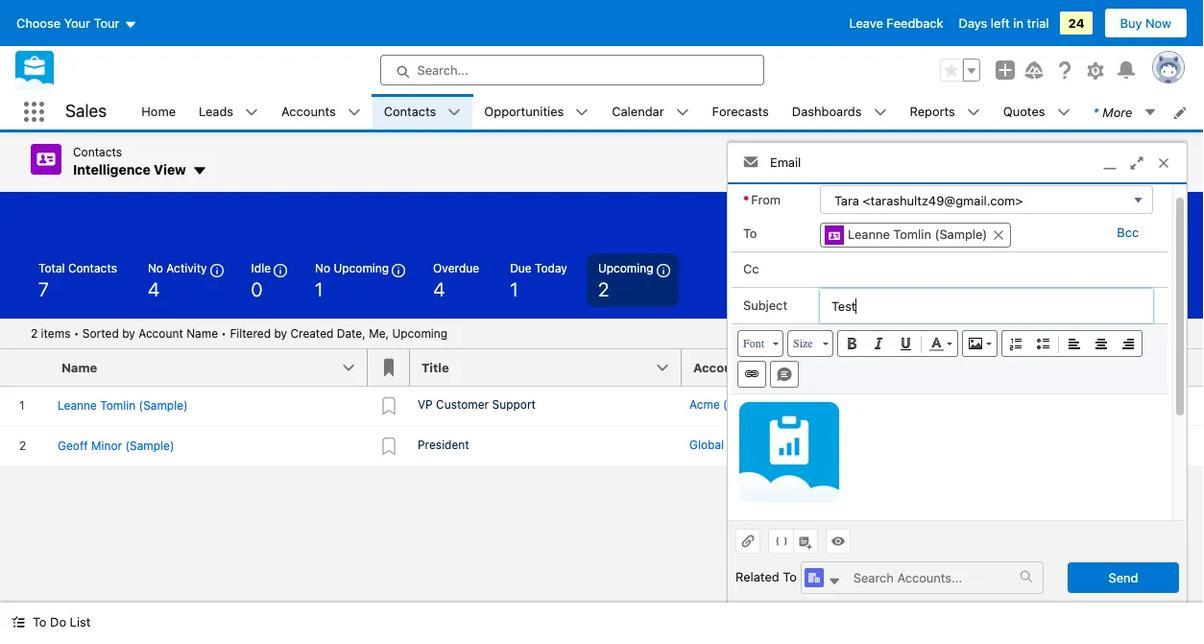 Task type: locate. For each thing, give the bounding box(es) containing it.
1 vertical spatial list
[[70, 615, 91, 630]]

2 vertical spatial to
[[33, 615, 47, 630]]

activity right last
[[1005, 360, 1053, 375]]

this quarter
[[865, 211, 926, 222]]

1 no from the left
[[148, 261, 163, 275]]

cell down "actions" cell
[[1079, 426, 1156, 466]]

buy now
[[1121, 15, 1172, 31]]

activity left idle
[[167, 261, 207, 275]]

opportunities
[[485, 104, 564, 119]]

contacts down search...
[[384, 104, 437, 119]]

due
[[510, 261, 532, 275]]

name inside "name" button
[[61, 360, 97, 375]]

* inside email dialog
[[744, 192, 750, 207]]

1 horizontal spatial •
[[221, 326, 227, 341]]

intelligence
[[73, 161, 151, 178]]

activity inside button
[[1005, 360, 1053, 375]]

to
[[744, 226, 758, 241], [783, 569, 797, 585], [33, 615, 47, 630]]

accounts
[[282, 104, 336, 119]]

grid containing name
[[0, 349, 1204, 467]]

text default image inside quotes list item
[[1057, 106, 1071, 119]]

activity inside key performance indicators group
[[167, 261, 207, 275]]

view inside button
[[1135, 152, 1161, 166]]

cell down last activity cell
[[964, 426, 1079, 466]]

1 horizontal spatial created
[[805, 210, 841, 222]]

1 vertical spatial group
[[1081, 203, 1173, 230]]

cell for president
[[964, 426, 1079, 466]]

in
[[1014, 15, 1024, 31]]

days left in trial
[[959, 15, 1050, 31]]

1 inside due today 1
[[510, 278, 518, 300]]

do
[[50, 615, 66, 630]]

feedback
[[887, 15, 944, 31]]

choose
[[16, 15, 61, 31]]

1 horizontal spatial list
[[1112, 152, 1131, 166]]

cell down the last activity
[[964, 386, 1079, 426]]

1 vertical spatial *
[[744, 192, 750, 207]]

name
[[187, 326, 218, 341], [61, 360, 97, 375], [748, 360, 784, 375]]

leanne tomlin (sample) link
[[821, 223, 1012, 248]]

choose your tour
[[16, 15, 120, 31]]

today
[[535, 261, 568, 275]]

account name button
[[682, 349, 964, 386]]

2 right due today 1
[[598, 278, 609, 300]]

email dialog
[[727, 142, 1189, 642]]

1 horizontal spatial 2
[[598, 278, 609, 300]]

1 horizontal spatial group
[[1081, 203, 1173, 230]]

this
[[865, 211, 886, 222]]

home
[[142, 104, 176, 119]]

forecasts
[[713, 104, 769, 119]]

• right items
[[74, 326, 79, 341]]

overdue 4
[[433, 261, 480, 300]]

tara <tarashultz49@gmail.com>
[[835, 193, 1024, 209]]

by right filtered
[[274, 326, 287, 341]]

reports link
[[899, 94, 967, 130]]

2 1 from the left
[[510, 278, 518, 300]]

0 vertical spatial *
[[1094, 104, 1100, 120]]

text default image
[[1145, 105, 1158, 119], [245, 106, 259, 119], [448, 106, 462, 119], [576, 106, 589, 119], [967, 106, 981, 119], [1057, 106, 1071, 119], [788, 362, 800, 374], [828, 576, 841, 589], [12, 616, 25, 630]]

0 horizontal spatial •
[[74, 326, 79, 341]]

text default image inside account name button
[[788, 362, 800, 374]]

text default image left do
[[12, 616, 25, 630]]

contacts list item
[[373, 94, 473, 130]]

leads list item
[[187, 94, 270, 130]]

to inside button
[[33, 615, 47, 630]]

1 horizontal spatial 1
[[510, 278, 518, 300]]

list
[[130, 94, 1204, 130]]

1
[[315, 278, 323, 300], [510, 278, 518, 300]]

list view group
[[941, 144, 1173, 175]]

search... button
[[380, 55, 764, 86]]

to for to
[[744, 226, 758, 241]]

contacts
[[384, 104, 437, 119], [73, 145, 122, 160], [68, 261, 117, 275]]

cc
[[744, 261, 759, 277]]

title cell
[[410, 349, 694, 387]]

accounts list item
[[270, 94, 373, 130]]

to left accounts image
[[783, 569, 797, 585]]

1 vertical spatial created
[[291, 326, 334, 341]]

action image
[[1156, 349, 1204, 386]]

1 4 from the left
[[148, 278, 160, 300]]

0 vertical spatial to
[[744, 226, 758, 241]]

account down subject
[[694, 360, 745, 375]]

text default image right reports
[[967, 106, 981, 119]]

1 horizontal spatial no
[[315, 261, 331, 275]]

0 horizontal spatial list
[[70, 615, 91, 630]]

•
[[74, 326, 79, 341], [221, 326, 227, 341]]

4 down the no activity
[[148, 278, 160, 300]]

grid
[[0, 349, 1204, 467]]

0 horizontal spatial by
[[122, 326, 135, 341]]

accounts link
[[270, 94, 348, 130]]

1 horizontal spatial activity
[[1005, 360, 1053, 375]]

me,
[[369, 326, 389, 341]]

reports list item
[[899, 94, 992, 130]]

* inside list
[[1094, 104, 1100, 120]]

important cell
[[368, 349, 410, 387]]

home link
[[130, 94, 187, 130]]

0 vertical spatial activity
[[167, 261, 207, 275]]

* for *
[[744, 192, 750, 207]]

* left more
[[1094, 104, 1100, 120]]

1 vertical spatial account
[[694, 360, 745, 375]]

trial
[[1028, 15, 1050, 31]]

filtered
[[230, 326, 271, 341]]

text default image right leads
[[245, 106, 259, 119]]

buy
[[1121, 15, 1143, 31]]

subject
[[744, 298, 788, 313]]

text default image
[[348, 106, 361, 119], [676, 106, 690, 119], [874, 106, 887, 119], [192, 164, 207, 179], [993, 229, 1006, 242], [1020, 571, 1034, 584]]

me
[[1021, 211, 1036, 222]]

2 • from the left
[[221, 326, 227, 341]]

group
[[941, 59, 981, 82], [1081, 203, 1173, 230]]

upcoming
[[334, 261, 389, 275], [598, 261, 654, 275], [392, 326, 448, 341]]

0 horizontal spatial *
[[744, 192, 750, 207]]

key performance indicators group
[[0, 253, 1204, 319]]

0 vertical spatial 2
[[598, 278, 609, 300]]

leads link
[[187, 94, 245, 130]]

text default image right account name at the bottom of the page
[[788, 362, 800, 374]]

1 vertical spatial activity
[[1005, 360, 1053, 375]]

to left do
[[33, 615, 47, 630]]

* more
[[1094, 104, 1133, 120]]

1 vertical spatial to
[[783, 569, 797, 585]]

view right 'intelligence'
[[154, 161, 186, 178]]

to do list
[[33, 615, 91, 630]]

0 horizontal spatial to
[[33, 615, 47, 630]]

contacts right total
[[68, 261, 117, 275]]

upcoming up date,
[[334, 261, 389, 275]]

last
[[975, 360, 1002, 375]]

0 horizontal spatial view
[[154, 161, 186, 178]]

group down list view button
[[1081, 203, 1173, 230]]

sales
[[65, 101, 107, 121]]

text default image right quotes
[[1057, 106, 1071, 119]]

1 down due
[[510, 278, 518, 300]]

0 horizontal spatial upcoming
[[334, 261, 389, 275]]

row number image
[[0, 349, 50, 386]]

0 vertical spatial contacts
[[384, 104, 437, 119]]

0 horizontal spatial 2
[[31, 326, 38, 341]]

total contacts 7
[[38, 261, 117, 300]]

account up "name" button
[[139, 326, 183, 341]]

activity
[[167, 261, 207, 275], [1005, 360, 1053, 375]]

4
[[148, 278, 160, 300], [433, 278, 445, 300]]

1 horizontal spatial *
[[1094, 104, 1100, 120]]

0 horizontal spatial 4
[[148, 278, 160, 300]]

list containing home
[[130, 94, 1204, 130]]

2 no from the left
[[315, 261, 331, 275]]

created
[[805, 210, 841, 222], [291, 326, 334, 341]]

text default image inside reports list item
[[967, 106, 981, 119]]

1 horizontal spatial view
[[1135, 152, 1161, 166]]

by
[[122, 326, 135, 341], [274, 326, 287, 341]]

Subject text field
[[821, 289, 1154, 323]]

1 vertical spatial 2
[[31, 326, 38, 341]]

0 vertical spatial group
[[941, 59, 981, 82]]

1 horizontal spatial name
[[187, 326, 218, 341]]

1 horizontal spatial 4
[[433, 278, 445, 300]]

cell for vp customer support
[[964, 386, 1079, 426]]

* left the from
[[744, 192, 750, 207]]

0 horizontal spatial activity
[[167, 261, 207, 275]]

1 • from the left
[[74, 326, 79, 341]]

list
[[1112, 152, 1131, 166], [70, 615, 91, 630]]

0 horizontal spatial 1
[[315, 278, 323, 300]]

created left date,
[[291, 326, 334, 341]]

upcoming right today
[[598, 261, 654, 275]]

*
[[1094, 104, 1100, 120], [744, 192, 750, 207]]

upcoming up title
[[392, 326, 448, 341]]

no
[[148, 261, 163, 275], [315, 261, 331, 275]]

name up "name" button
[[187, 326, 218, 341]]

cell
[[964, 386, 1079, 426], [964, 426, 1079, 466], [1079, 426, 1156, 466]]

group up reports list item
[[941, 59, 981, 82]]

0 horizontal spatial name
[[61, 360, 97, 375]]

text default image down search...
[[448, 106, 462, 119]]

by right sorted
[[122, 326, 135, 341]]

tara <tarashultz49@gmail.com> button
[[821, 186, 1154, 215]]

contact image
[[825, 226, 845, 246]]

4 down "overdue"
[[433, 278, 445, 300]]

2 items • sorted by account name • filtered by created date, me, upcoming status
[[31, 326, 448, 341]]

2 4 from the left
[[433, 278, 445, 300]]

last activity cell
[[964, 349, 1079, 387]]

0 horizontal spatial no
[[148, 261, 163, 275]]

accounts image
[[805, 568, 824, 588]]

(sample)
[[935, 227, 988, 242]]

last activity
[[975, 360, 1053, 375]]

owner
[[967, 210, 997, 222]]

2 horizontal spatial name
[[748, 360, 784, 375]]

quotes
[[1004, 104, 1046, 119]]

1 by from the left
[[122, 326, 135, 341]]

view up bcc on the top of page
[[1135, 152, 1161, 166]]

name down subject
[[748, 360, 784, 375]]

0 horizontal spatial group
[[941, 59, 981, 82]]

2 horizontal spatial to
[[783, 569, 797, 585]]

text default image inside to do list button
[[12, 616, 25, 630]]

2
[[598, 278, 609, 300], [31, 326, 38, 341]]

• left filtered
[[221, 326, 227, 341]]

Search Accounts... text field
[[842, 563, 1020, 593]]

text default image inside opportunities list item
[[576, 106, 589, 119]]

1 horizontal spatial account
[[694, 360, 745, 375]]

0 vertical spatial list
[[1112, 152, 1131, 166]]

0 horizontal spatial account
[[139, 326, 183, 341]]

2 vertical spatial contacts
[[68, 261, 117, 275]]

created up contact icon
[[805, 210, 841, 222]]

no right idle
[[315, 261, 331, 275]]

text default image inside email dialog
[[828, 576, 841, 589]]

1 down no upcoming
[[315, 278, 323, 300]]

text default image inside accounts list item
[[348, 106, 361, 119]]

1 horizontal spatial by
[[274, 326, 287, 341]]

no right total contacts 7
[[148, 261, 163, 275]]

text default image right accounts image
[[828, 576, 841, 589]]

to up cc
[[744, 226, 758, 241]]

contacts up 'intelligence'
[[73, 145, 122, 160]]

activity for last activity
[[1005, 360, 1053, 375]]

1 horizontal spatial to
[[744, 226, 758, 241]]

list right do
[[70, 615, 91, 630]]

related
[[736, 569, 780, 585]]

text default image inside leads 'list item'
[[245, 106, 259, 119]]

text default image down search... button
[[576, 106, 589, 119]]

text default image inside dashboards list item
[[874, 106, 887, 119]]

intelligence view
[[73, 161, 186, 178]]

list down more
[[1112, 152, 1131, 166]]

0 vertical spatial account
[[139, 326, 183, 341]]

2 inside key performance indicators group
[[598, 278, 609, 300]]

view
[[1135, 152, 1161, 166], [154, 161, 186, 178]]

2 left items
[[31, 326, 38, 341]]

0 horizontal spatial created
[[291, 326, 334, 341]]

quotes link
[[992, 94, 1057, 130]]

name down sorted
[[61, 360, 97, 375]]

quotes list item
[[992, 94, 1082, 130]]

name inside account name button
[[748, 360, 784, 375]]

no for 4
[[148, 261, 163, 275]]

title
[[422, 360, 450, 375]]



Task type: vqa. For each thing, say whether or not it's contained in the screenshot.


Task type: describe. For each thing, give the bounding box(es) containing it.
quarter
[[889, 211, 926, 222]]

no activity
[[148, 261, 207, 275]]

calendar
[[612, 104, 665, 119]]

idle
[[251, 261, 271, 275]]

left
[[991, 15, 1011, 31]]

email
[[771, 154, 802, 170]]

search...
[[417, 62, 469, 78]]

0 vertical spatial created
[[805, 210, 841, 222]]

days
[[959, 15, 988, 31]]

leads
[[199, 104, 234, 119]]

to for to do list
[[33, 615, 47, 630]]

this quarter button
[[849, 203, 959, 230]]

calendar link
[[601, 94, 676, 130]]

no for 1
[[315, 261, 331, 275]]

leave feedback link
[[850, 15, 944, 31]]

bcc
[[1118, 225, 1140, 240]]

sorted
[[82, 326, 119, 341]]

opportunities list item
[[473, 94, 601, 130]]

2 horizontal spatial upcoming
[[598, 261, 654, 275]]

bcc button
[[1113, 225, 1145, 240]]

account inside account name button
[[694, 360, 745, 375]]

title button
[[410, 349, 682, 386]]

last activity button
[[964, 349, 1079, 386]]

total
[[38, 261, 65, 275]]

choose your tour button
[[15, 8, 138, 38]]

dashboards link
[[781, 94, 874, 130]]

president
[[418, 438, 470, 452]]

24
[[1069, 15, 1085, 31]]

name button
[[50, 349, 368, 386]]

view for list view
[[1135, 152, 1161, 166]]

tour
[[94, 15, 120, 31]]

dashboards list item
[[781, 94, 899, 130]]

leanne
[[848, 227, 891, 242]]

1 vertical spatial contacts
[[73, 145, 122, 160]]

opportunities link
[[473, 94, 576, 130]]

4 inside overdue 4
[[433, 278, 445, 300]]

send
[[1109, 570, 1139, 586]]

vp customer support
[[418, 397, 536, 412]]

cc element
[[821, 258, 1149, 287]]

* for * more
[[1094, 104, 1100, 120]]

2 for 2 items • sorted by account name • filtered by created date, me, upcoming
[[31, 326, 38, 341]]

list view
[[1112, 152, 1161, 166]]

contacts inside contacts link
[[384, 104, 437, 119]]

reports
[[910, 104, 956, 119]]

2 for 2
[[598, 278, 609, 300]]

1 horizontal spatial upcoming
[[392, 326, 448, 341]]

leave
[[850, 15, 884, 31]]

buy now button
[[1105, 8, 1189, 38]]

list inside button
[[70, 615, 91, 630]]

send button
[[1068, 563, 1180, 593]]

tomlin
[[894, 227, 932, 242]]

calendar list item
[[601, 94, 701, 130]]

text default image inside leanne tomlin (sample) link
[[993, 229, 1006, 242]]

2 items • sorted by account name • filtered by created date, me, upcoming
[[31, 326, 448, 341]]

0
[[251, 278, 263, 300]]

to do list button
[[0, 603, 102, 642]]

account name cell
[[682, 349, 964, 387]]

text default image right more
[[1145, 105, 1158, 119]]

now
[[1146, 15, 1172, 31]]

customer
[[436, 397, 489, 412]]

view for intelligence view
[[154, 161, 186, 178]]

related to
[[736, 569, 797, 585]]

leave feedback
[[850, 15, 944, 31]]

from
[[752, 192, 781, 207]]

actions cell
[[1079, 349, 1156, 387]]

<tarashultz49@gmail.com>
[[863, 193, 1024, 209]]

forecasts link
[[701, 94, 781, 130]]

list inside button
[[1112, 152, 1131, 166]]

support
[[492, 397, 536, 412]]

me button
[[1005, 203, 1073, 230]]

dashboards
[[793, 104, 862, 119]]

name cell
[[50, 349, 380, 387]]

1 1 from the left
[[315, 278, 323, 300]]

contacts inside total contacts 7
[[68, 261, 117, 275]]

7
[[38, 278, 49, 300]]

contacts link
[[373, 94, 448, 130]]

more
[[1103, 104, 1133, 120]]

items
[[41, 326, 71, 341]]

actions
[[1091, 360, 1138, 375]]

text default image inside calendar list item
[[676, 106, 690, 119]]

overdue
[[433, 261, 480, 275]]

account name
[[694, 360, 784, 375]]

vp
[[418, 397, 433, 412]]

action cell
[[1156, 349, 1204, 387]]

2 by from the left
[[274, 326, 287, 341]]

due today 1
[[510, 261, 568, 300]]

activity for no activity
[[167, 261, 207, 275]]

text default image inside contacts list item
[[448, 106, 462, 119]]

no upcoming
[[315, 261, 389, 275]]

row number cell
[[0, 349, 50, 387]]

tara
[[835, 193, 860, 209]]

your
[[64, 15, 90, 31]]

date,
[[337, 326, 366, 341]]



